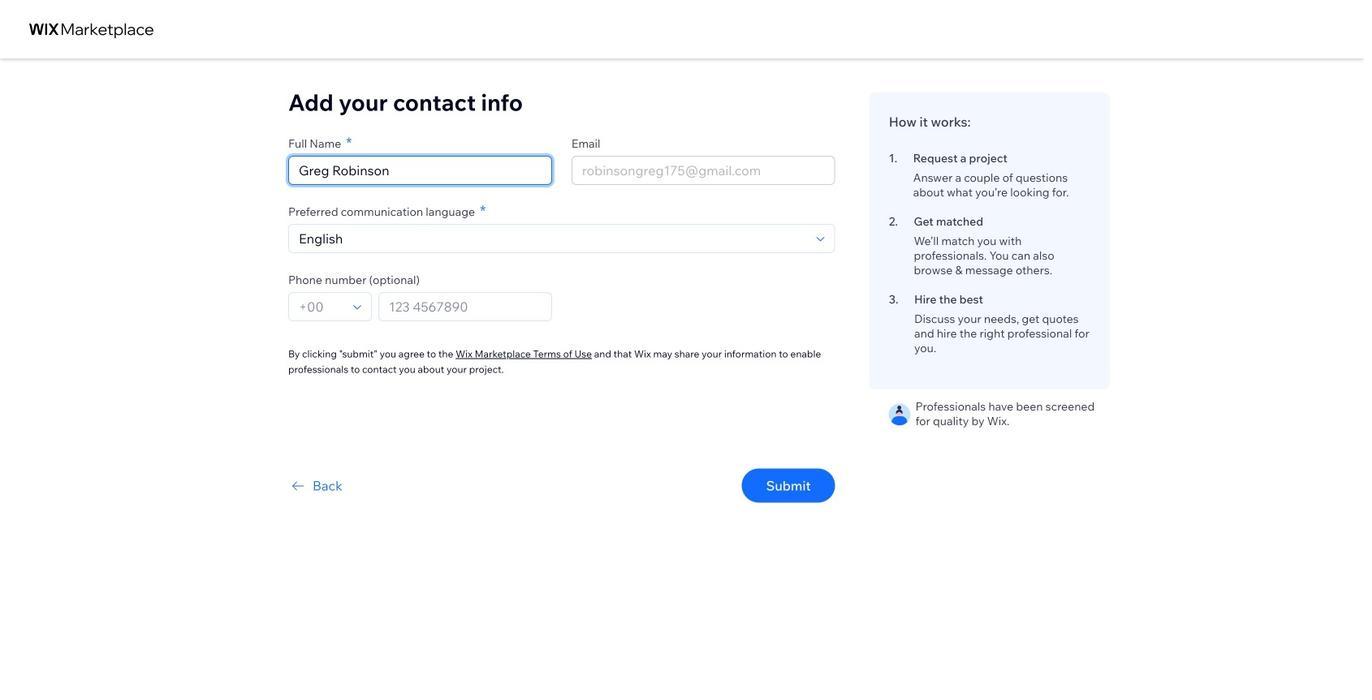 Task type: vqa. For each thing, say whether or not it's contained in the screenshot.
FIELD
yes



Task type: describe. For each thing, give the bounding box(es) containing it.
+00 field
[[294, 293, 348, 321]]

123 4567890 field
[[384, 293, 546, 321]]



Task type: locate. For each thing, give the bounding box(es) containing it.
None field
[[294, 157, 546, 184], [577, 157, 830, 184], [294, 225, 812, 253], [294, 157, 546, 184], [577, 157, 830, 184], [294, 225, 812, 253]]



